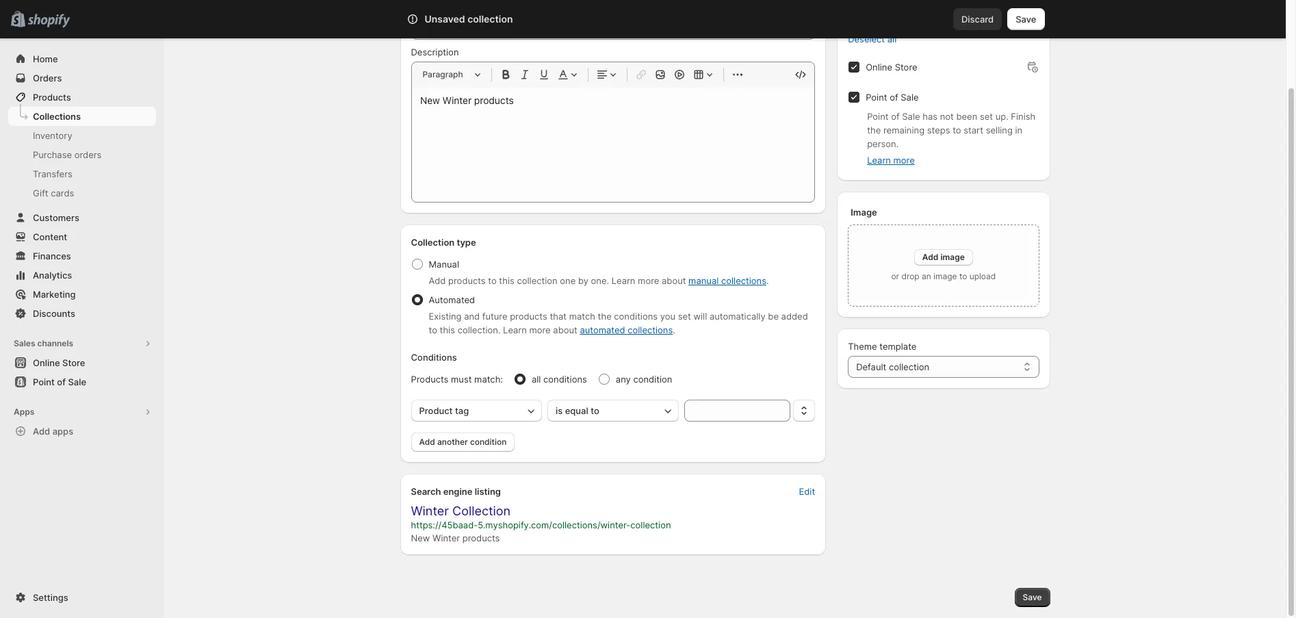 Task type: describe. For each thing, give the bounding box(es) containing it.
is equal to
[[556, 405, 600, 416]]

1 vertical spatial save
[[1023, 592, 1042, 603]]

deselect
[[848, 34, 885, 45]]

search for search engine listing
[[411, 486, 441, 497]]

in inside the point of sale has not been set up. finish the remaining steps to start selling in person. learn more
[[1016, 125, 1023, 136]]

0 vertical spatial save button
[[1008, 8, 1045, 30]]

remaining
[[884, 125, 925, 136]]

add another condition button
[[411, 433, 515, 452]]

more for the
[[894, 155, 915, 166]]

to inside 'dropdown button'
[[591, 405, 600, 416]]

gift cards
[[33, 188, 74, 199]]

sale inside the point of sale has not been set up. finish the remaining steps to start selling in person. learn more
[[903, 111, 921, 122]]

0 vertical spatial online store
[[866, 62, 918, 73]]

orders
[[33, 73, 62, 84]]

search button
[[445, 8, 842, 30]]

settings
[[33, 592, 68, 603]]

0 vertical spatial image
[[941, 252, 965, 262]]

customers
[[33, 212, 79, 223]]

will
[[694, 311, 707, 322]]

is equal to button
[[548, 400, 679, 422]]

online store button
[[0, 353, 164, 372]]

1 horizontal spatial channels
[[959, 16, 997, 27]]

purchase
[[33, 149, 72, 160]]

0 horizontal spatial conditions
[[544, 374, 587, 385]]

point of sale has not been set up. finish the remaining steps to start selling in person. learn more
[[868, 111, 1036, 166]]

purchase orders link
[[8, 145, 156, 164]]

transfers
[[33, 168, 72, 179]]

the inside the point of sale has not been set up. finish the remaining steps to start selling in person. learn more
[[868, 125, 881, 136]]

default
[[857, 362, 887, 372]]

add for add image
[[923, 252, 939, 262]]

template
[[880, 341, 917, 352]]

apps
[[14, 407, 34, 417]]

add apps
[[33, 426, 73, 437]]

1 horizontal spatial learn
[[612, 275, 636, 286]]

to inside existing and future products that match the conditions you set will automatically be added to this collection. learn more about
[[429, 325, 437, 335]]

analytics link
[[8, 266, 156, 285]]

by
[[578, 275, 589, 286]]

new
[[411, 533, 430, 544]]

online inside button
[[33, 357, 60, 368]]

selling
[[986, 125, 1013, 136]]

add for add apps
[[33, 426, 50, 437]]

more for set
[[530, 325, 551, 335]]

1 horizontal spatial online
[[866, 62, 893, 73]]

0 vertical spatial collections
[[722, 275, 767, 286]]

manual
[[689, 275, 719, 286]]

discounts link
[[8, 304, 156, 323]]

products inside existing and future products that match the conditions you set will automatically be added to this collection. learn more about
[[510, 311, 548, 322]]

type
[[457, 237, 476, 248]]

existing and future products that match the conditions you set will automatically be added to this collection. learn more about
[[429, 311, 808, 335]]

manual
[[429, 259, 459, 270]]

one.
[[591, 275, 609, 286]]

finances link
[[8, 246, 156, 266]]

sales channels button
[[8, 334, 156, 353]]

products for products must match:
[[411, 374, 449, 385]]

inventory
[[33, 130, 72, 141]]

person.
[[868, 138, 899, 149]]

any
[[616, 374, 631, 385]]

0 vertical spatial be
[[866, 16, 876, 27]]

existing
[[429, 311, 462, 322]]

online store inside button
[[33, 357, 85, 368]]

products must match:
[[411, 374, 503, 385]]

collection inside the winter collection https://45baad-5.myshopify.com/collections/winter-collection new winter products
[[631, 520, 671, 531]]

0 vertical spatial this
[[499, 275, 515, 286]]

collection inside the winter collection https://45baad-5.myshopify.com/collections/winter-collection new winter products
[[453, 504, 511, 518]]

inventory link
[[8, 126, 156, 145]]

all inside the 'deselect all' button
[[888, 34, 897, 45]]

analytics
[[33, 270, 72, 281]]

orders link
[[8, 68, 156, 88]]

edit
[[799, 486, 816, 497]]

content link
[[8, 227, 156, 246]]

collection type
[[411, 237, 476, 248]]

0 horizontal spatial .
[[673, 325, 676, 335]]

you
[[661, 311, 676, 322]]

0 vertical spatial sale
[[901, 92, 919, 103]]

marketing
[[33, 289, 76, 300]]

must
[[451, 374, 472, 385]]

condition inside button
[[470, 437, 507, 447]]

0 vertical spatial products
[[449, 275, 486, 286]]

2
[[927, 16, 932, 27]]

tag
[[455, 405, 469, 416]]

is
[[556, 405, 563, 416]]

point of sale link
[[8, 372, 156, 392]]

manual collections link
[[689, 275, 767, 286]]

customers link
[[8, 208, 156, 227]]

winter collection https://45baad-5.myshopify.com/collections/winter-collection new winter products
[[411, 504, 671, 544]]

discard
[[962, 14, 994, 25]]

1 vertical spatial save button
[[1015, 588, 1051, 607]]

match
[[569, 311, 596, 322]]

settings link
[[8, 588, 156, 607]]

purchase orders
[[33, 149, 102, 160]]

set inside existing and future products that match the conditions you set will automatically be added to this collection. learn more about
[[678, 311, 691, 322]]

store inside button
[[62, 357, 85, 368]]

collection.
[[458, 325, 501, 335]]

conditions
[[411, 352, 457, 363]]

conditions inside existing and future products that match the conditions you set will automatically be added to this collection. learn more about
[[614, 311, 658, 322]]

to inside the point of sale has not been set up. finish the remaining steps to start selling in person. learn more
[[953, 125, 962, 136]]

learn for the
[[868, 155, 891, 166]]

channels inside button
[[37, 338, 73, 348]]

theme template
[[848, 341, 917, 352]]

that
[[550, 311, 567, 322]]

description
[[411, 47, 459, 58]]

product tag button
[[411, 400, 542, 422]]

0 vertical spatial about
[[662, 275, 686, 286]]

0 vertical spatial point
[[866, 92, 888, 103]]

not
[[941, 111, 954, 122]]

home
[[33, 53, 58, 64]]

be inside existing and future products that match the conditions you set will automatically be added to this collection. learn more about
[[768, 311, 779, 322]]

added
[[782, 311, 808, 322]]

products for products
[[33, 92, 71, 103]]

1 vertical spatial all
[[532, 374, 541, 385]]

apps
[[53, 426, 73, 437]]

sales
[[14, 338, 35, 348]]



Task type: locate. For each thing, give the bounding box(es) containing it.
transfers link
[[8, 164, 156, 183]]

winter down https://45baad-
[[433, 533, 460, 544]]

1 horizontal spatial condition
[[634, 374, 673, 385]]

1 horizontal spatial the
[[868, 125, 881, 136]]

add left the apps
[[33, 426, 50, 437]]

listing
[[475, 486, 501, 497]]

1 vertical spatial channels
[[37, 338, 73, 348]]

image right an
[[934, 271, 958, 281]]

search engine listing
[[411, 486, 501, 497]]

1 vertical spatial be
[[768, 311, 779, 322]]

all down 'included'
[[888, 34, 897, 45]]

online down the 'deselect all' button
[[866, 62, 893, 73]]

more down person.
[[894, 155, 915, 166]]

of inside button
[[57, 377, 66, 388]]

will be included in 2 sales channels
[[848, 16, 997, 27]]

0 horizontal spatial this
[[440, 325, 455, 335]]

this up future on the left
[[499, 275, 515, 286]]

search left engine
[[411, 486, 441, 497]]

1 vertical spatial products
[[510, 311, 548, 322]]

1 vertical spatial of
[[892, 111, 900, 122]]

automatically
[[710, 311, 766, 322]]

cards
[[51, 188, 74, 199]]

1 vertical spatial search
[[411, 486, 441, 497]]

1 vertical spatial about
[[553, 325, 578, 335]]

1 vertical spatial store
[[62, 357, 85, 368]]

automated
[[429, 294, 475, 305]]

0 horizontal spatial point of sale
[[33, 377, 86, 388]]

1 horizontal spatial more
[[638, 275, 660, 286]]

sales channels
[[14, 338, 73, 348]]

1 vertical spatial sale
[[903, 111, 921, 122]]

0 vertical spatial .
[[767, 275, 769, 286]]

store up point of sale button
[[62, 357, 85, 368]]

2 vertical spatial of
[[57, 377, 66, 388]]

more right the one.
[[638, 275, 660, 286]]

0 horizontal spatial store
[[62, 357, 85, 368]]

theme
[[848, 341, 878, 352]]

to left start
[[953, 125, 962, 136]]

channels
[[959, 16, 997, 27], [37, 338, 73, 348]]

point up remaining
[[866, 92, 888, 103]]

in
[[917, 16, 925, 27], [1016, 125, 1023, 136]]

paragraph
[[423, 69, 463, 79]]

add down manual
[[429, 275, 446, 286]]

learn for set
[[503, 325, 527, 335]]

steps
[[928, 125, 951, 136]]

1 vertical spatial more
[[638, 275, 660, 286]]

learn more link
[[868, 155, 915, 166]]

0 vertical spatial more
[[894, 155, 915, 166]]

1 horizontal spatial online store
[[866, 62, 918, 73]]

collections
[[33, 111, 81, 122]]

add for add products to this collection one by one. learn more about manual collections .
[[429, 275, 446, 286]]

0 vertical spatial conditions
[[614, 311, 658, 322]]

0 horizontal spatial all
[[532, 374, 541, 385]]

conditions up is
[[544, 374, 587, 385]]

add left another
[[419, 437, 435, 447]]

1 vertical spatial condition
[[470, 437, 507, 447]]

conditions up automated collections .
[[614, 311, 658, 322]]

to down existing
[[429, 325, 437, 335]]

add products to this collection one by one. learn more about manual collections .
[[429, 275, 769, 286]]

products
[[449, 275, 486, 286], [510, 311, 548, 322], [463, 533, 500, 544]]

finish
[[1011, 111, 1036, 122]]

point up apps
[[33, 377, 55, 388]]

1 horizontal spatial collections
[[722, 275, 767, 286]]

0 vertical spatial in
[[917, 16, 925, 27]]

5.myshopify.com/collections/winter-
[[478, 520, 631, 531]]

0 vertical spatial all
[[888, 34, 897, 45]]

store down the 'deselect all' button
[[895, 62, 918, 73]]

set inside the point of sale has not been set up. finish the remaining steps to start selling in person. learn more
[[980, 111, 993, 122]]

point
[[866, 92, 888, 103], [868, 111, 889, 122], [33, 377, 55, 388]]

search inside search button
[[467, 14, 497, 25]]

the up person.
[[868, 125, 881, 136]]

products
[[33, 92, 71, 103], [411, 374, 449, 385]]

1 vertical spatial products
[[411, 374, 449, 385]]

save button
[[1008, 8, 1045, 30], [1015, 588, 1051, 607]]

collection down listing
[[453, 504, 511, 518]]

0 vertical spatial channels
[[959, 16, 997, 27]]

point of sale button
[[0, 372, 164, 392]]

collection up manual
[[411, 237, 455, 248]]

point of sale inside button
[[33, 377, 86, 388]]

collection
[[411, 237, 455, 248], [453, 504, 511, 518]]

condition
[[634, 374, 673, 385], [470, 437, 507, 447]]

1 vertical spatial online
[[33, 357, 60, 368]]

more inside the point of sale has not been set up. finish the remaining steps to start selling in person. learn more
[[894, 155, 915, 166]]

products down https://45baad-
[[463, 533, 500, 544]]

future
[[483, 311, 508, 322]]

paragraph button
[[417, 66, 486, 83]]

collections down you
[[628, 325, 673, 335]]

2 vertical spatial sale
[[68, 377, 86, 388]]

automated collections .
[[580, 325, 676, 335]]

learn down future on the left
[[503, 325, 527, 335]]

point inside the point of sale has not been set up. finish the remaining steps to start selling in person. learn more
[[868, 111, 889, 122]]

and
[[464, 311, 480, 322]]

search for search
[[467, 14, 497, 25]]

0 vertical spatial winter
[[411, 504, 449, 518]]

sale
[[901, 92, 919, 103], [903, 111, 921, 122], [68, 377, 86, 388]]

point inside button
[[33, 377, 55, 388]]

add another condition
[[419, 437, 507, 447]]

automated
[[580, 325, 626, 335]]

1 vertical spatial conditions
[[544, 374, 587, 385]]

gift cards link
[[8, 183, 156, 203]]

condition right any
[[634, 374, 673, 385]]

to left the upload
[[960, 271, 968, 281]]

0 vertical spatial the
[[868, 125, 881, 136]]

channels right "sales"
[[959, 16, 997, 27]]

0 horizontal spatial condition
[[470, 437, 507, 447]]

0 horizontal spatial collections
[[628, 325, 673, 335]]

equal
[[565, 405, 589, 416]]

0 vertical spatial set
[[980, 111, 993, 122]]

1 vertical spatial .
[[673, 325, 676, 335]]

1 vertical spatial winter
[[433, 533, 460, 544]]

winter up https://45baad-
[[411, 504, 449, 518]]

1 horizontal spatial point of sale
[[866, 92, 919, 103]]

0 horizontal spatial in
[[917, 16, 925, 27]]

point up person.
[[868, 111, 889, 122]]

add inside add apps button
[[33, 426, 50, 437]]

1 vertical spatial this
[[440, 325, 455, 335]]

products inside the winter collection https://45baad-5.myshopify.com/collections/winter-collection new winter products
[[463, 533, 500, 544]]

another
[[437, 437, 468, 447]]

product
[[419, 405, 453, 416]]

learn right the one.
[[612, 275, 636, 286]]

products left that
[[510, 311, 548, 322]]

be right will
[[866, 16, 876, 27]]

1 vertical spatial the
[[598, 311, 612, 322]]

0 horizontal spatial online store
[[33, 357, 85, 368]]

Title text field
[[411, 18, 816, 40]]

the inside existing and future products that match the conditions you set will automatically be added to this collection. learn more about
[[598, 311, 612, 322]]

set left will
[[678, 311, 691, 322]]

0 vertical spatial of
[[890, 92, 899, 103]]

1 horizontal spatial search
[[467, 14, 497, 25]]

learn down person.
[[868, 155, 891, 166]]

products down conditions
[[411, 374, 449, 385]]

add
[[923, 252, 939, 262], [429, 275, 446, 286], [33, 426, 50, 437], [419, 437, 435, 447]]

point of sale down online store link
[[33, 377, 86, 388]]

2 vertical spatial more
[[530, 325, 551, 335]]

will
[[848, 16, 863, 27]]

0 horizontal spatial the
[[598, 311, 612, 322]]

about left 'manual'
[[662, 275, 686, 286]]

0 vertical spatial condition
[[634, 374, 673, 385]]

learn inside existing and future products that match the conditions you set will automatically be added to this collection. learn more about
[[503, 325, 527, 335]]

1 vertical spatial learn
[[612, 275, 636, 286]]

to up future on the left
[[488, 275, 497, 286]]

deselect all
[[848, 34, 897, 45]]

0 horizontal spatial be
[[768, 311, 779, 322]]

1 horizontal spatial in
[[1016, 125, 1023, 136]]

collections
[[722, 275, 767, 286], [628, 325, 673, 335]]

discard button
[[954, 8, 1003, 30]]

set left up.
[[980, 111, 993, 122]]

1 vertical spatial set
[[678, 311, 691, 322]]

add image
[[923, 252, 965, 262]]

products up automated
[[449, 275, 486, 286]]

be
[[866, 16, 876, 27], [768, 311, 779, 322]]

image up or drop an image to upload
[[941, 252, 965, 262]]

collections link
[[8, 107, 156, 126]]

condition down the product tag dropdown button
[[470, 437, 507, 447]]

add for add another condition
[[419, 437, 435, 447]]

1 vertical spatial collections
[[628, 325, 673, 335]]

to
[[953, 125, 962, 136], [960, 271, 968, 281], [488, 275, 497, 286], [429, 325, 437, 335], [591, 405, 600, 416]]

or drop an image to upload
[[892, 271, 996, 281]]

up.
[[996, 111, 1009, 122]]

online store
[[866, 62, 918, 73], [33, 357, 85, 368]]

1 vertical spatial point
[[868, 111, 889, 122]]

1 vertical spatial image
[[934, 271, 958, 281]]

1 horizontal spatial all
[[888, 34, 897, 45]]

1 horizontal spatial set
[[980, 111, 993, 122]]

more
[[894, 155, 915, 166], [638, 275, 660, 286], [530, 325, 551, 335]]

of inside the point of sale has not been set up. finish the remaining steps to start selling in person. learn more
[[892, 111, 900, 122]]

online store down sales channels
[[33, 357, 85, 368]]

2 vertical spatial point
[[33, 377, 55, 388]]

1 horizontal spatial conditions
[[614, 311, 658, 322]]

in down finish
[[1016, 125, 1023, 136]]

2 vertical spatial products
[[463, 533, 500, 544]]

deselect all button
[[840, 29, 905, 49]]

2 horizontal spatial learn
[[868, 155, 891, 166]]

0 vertical spatial save
[[1016, 14, 1037, 25]]

apps button
[[8, 403, 156, 422]]

0 horizontal spatial search
[[411, 486, 441, 497]]

.
[[767, 275, 769, 286], [673, 325, 676, 335]]

about down that
[[553, 325, 578, 335]]

orders
[[74, 149, 102, 160]]

in left the 2
[[917, 16, 925, 27]]

online
[[866, 62, 893, 73], [33, 357, 60, 368]]

0 vertical spatial products
[[33, 92, 71, 103]]

0 horizontal spatial online
[[33, 357, 60, 368]]

all right match:
[[532, 374, 541, 385]]

learn inside the point of sale has not been set up. finish the remaining steps to start selling in person. learn more
[[868, 155, 891, 166]]

1 vertical spatial collection
[[453, 504, 511, 518]]

online store down the 'deselect all' button
[[866, 62, 918, 73]]

. down you
[[673, 325, 676, 335]]

add inside add another condition button
[[419, 437, 435, 447]]

this inside existing and future products that match the conditions you set will automatically be added to this collection. learn more about
[[440, 325, 455, 335]]

point of sale up remaining
[[866, 92, 919, 103]]

title
[[411, 3, 430, 14]]

. right 'manual'
[[767, 275, 769, 286]]

start
[[964, 125, 984, 136]]

1 vertical spatial in
[[1016, 125, 1023, 136]]

https://45baad-
[[411, 520, 478, 531]]

more inside existing and future products that match the conditions you set will automatically be added to this collection. learn more about
[[530, 325, 551, 335]]

this down existing
[[440, 325, 455, 335]]

any condition
[[616, 374, 673, 385]]

online down sales channels
[[33, 357, 60, 368]]

0 horizontal spatial learn
[[503, 325, 527, 335]]

1 horizontal spatial this
[[499, 275, 515, 286]]

1 horizontal spatial products
[[411, 374, 449, 385]]

image
[[851, 207, 878, 218]]

gift
[[33, 188, 48, 199]]

home link
[[8, 49, 156, 68]]

conditions
[[614, 311, 658, 322], [544, 374, 587, 385]]

products down the orders
[[33, 92, 71, 103]]

finances
[[33, 251, 71, 262]]

0 vertical spatial store
[[895, 62, 918, 73]]

the up automated
[[598, 311, 612, 322]]

product tag
[[419, 405, 469, 416]]

0 vertical spatial collection
[[411, 237, 455, 248]]

to right equal
[[591, 405, 600, 416]]

0 vertical spatial search
[[467, 14, 497, 25]]

been
[[957, 111, 978, 122]]

1 horizontal spatial about
[[662, 275, 686, 286]]

2 vertical spatial learn
[[503, 325, 527, 335]]

add up an
[[923, 252, 939, 262]]

1 horizontal spatial be
[[866, 16, 876, 27]]

1 horizontal spatial store
[[895, 62, 918, 73]]

all conditions
[[532, 374, 587, 385]]

search right unsaved
[[467, 14, 497, 25]]

2 horizontal spatial more
[[894, 155, 915, 166]]

be left added
[[768, 311, 779, 322]]

0 horizontal spatial more
[[530, 325, 551, 335]]

1 vertical spatial online store
[[33, 357, 85, 368]]

1 vertical spatial point of sale
[[33, 377, 86, 388]]

channels down discounts in the left of the page
[[37, 338, 73, 348]]

more down that
[[530, 325, 551, 335]]

collections up automatically
[[722, 275, 767, 286]]

0 horizontal spatial products
[[33, 92, 71, 103]]

shopify image
[[28, 14, 70, 28]]

unsaved
[[425, 13, 465, 25]]

about inside existing and future products that match the conditions you set will automatically be added to this collection. learn more about
[[553, 325, 578, 335]]

sale inside point of sale link
[[68, 377, 86, 388]]

0 vertical spatial online
[[866, 62, 893, 73]]

None text field
[[684, 400, 791, 422]]

0 horizontal spatial channels
[[37, 338, 73, 348]]

0 vertical spatial point of sale
[[866, 92, 919, 103]]

one
[[560, 275, 576, 286]]



Task type: vqa. For each thing, say whether or not it's contained in the screenshot.
Add product
no



